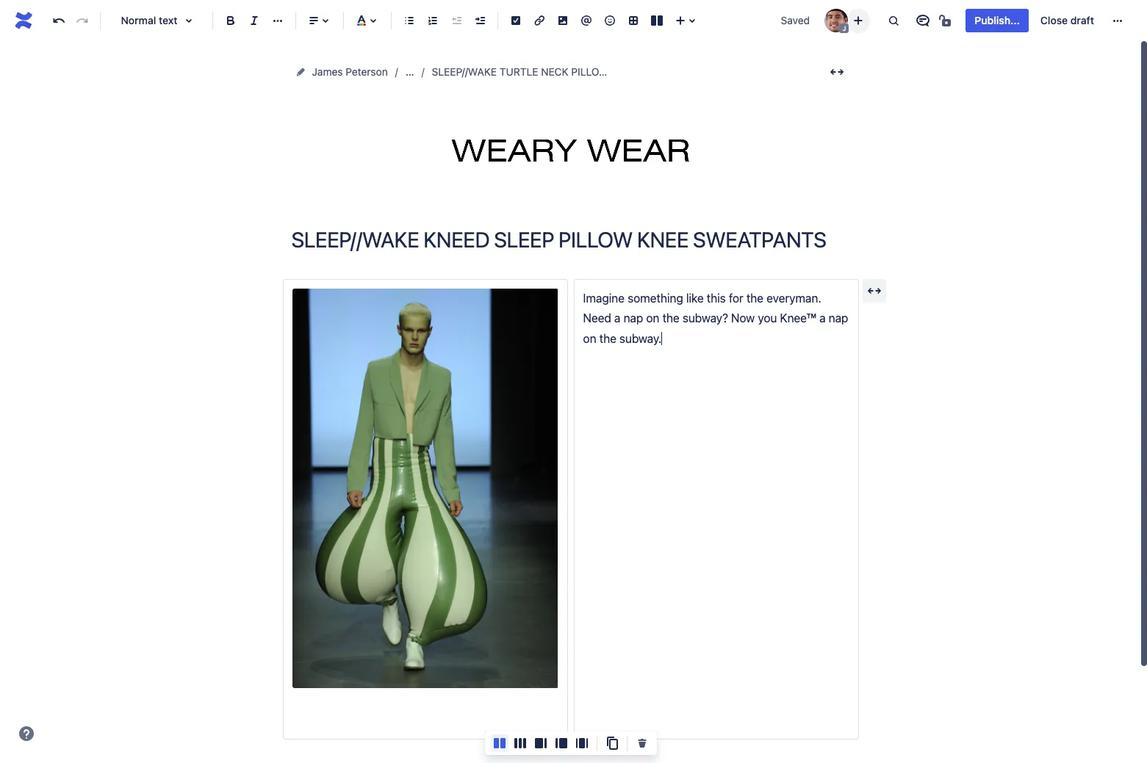 Task type: locate. For each thing, give the bounding box(es) containing it.
like
[[686, 292, 704, 305]]

close
[[1041, 14, 1068, 26]]

the down need
[[600, 332, 617, 345]]

on
[[646, 312, 660, 325], [583, 332, 597, 345]]

draft
[[1071, 14, 1095, 26]]

1 vertical spatial the
[[663, 312, 680, 325]]

bold ⌘b image
[[222, 12, 240, 29]]

left sidebar image
[[553, 735, 570, 752]]

bullet list ⌘⇧8 image
[[401, 12, 418, 29]]

normal text button
[[107, 4, 207, 37]]

0 vertical spatial the
[[747, 292, 764, 305]]

1 vertical spatial on
[[583, 332, 597, 345]]

a right need
[[615, 312, 621, 325]]

text
[[159, 14, 178, 26]]

1 horizontal spatial nap
[[829, 312, 849, 325]]

james peterson
[[312, 65, 388, 78]]

three columns image
[[512, 735, 529, 752]]

layouts image
[[648, 12, 666, 29]]

normal text
[[121, 14, 178, 26]]

1 horizontal spatial a
[[820, 312, 826, 325]]

1 a from the left
[[615, 312, 621, 325]]

imagine something like this for the everyman. need a nap on the subway? now you knee™️ a nap on the subway.
[[583, 292, 852, 345]]

the right for
[[747, 292, 764, 305]]

more formatting image
[[269, 12, 287, 29]]

james
[[312, 65, 343, 78]]

2 nap from the left
[[829, 312, 849, 325]]

publish... button
[[966, 9, 1029, 32]]

imagine
[[583, 292, 625, 305]]

subway.
[[620, 332, 662, 345]]

nap up subway.
[[624, 312, 643, 325]]

0 vertical spatial on
[[646, 312, 660, 325]]

0 horizontal spatial a
[[615, 312, 621, 325]]

0 horizontal spatial nap
[[624, 312, 643, 325]]

mention image
[[578, 12, 595, 29]]

a right knee™️
[[820, 312, 826, 325]]

three columns with sidebars image
[[573, 735, 591, 752]]

a
[[615, 312, 621, 325], [820, 312, 826, 325]]

image
[[592, 149, 620, 161]]

nap right knee™️
[[829, 312, 849, 325]]

the
[[747, 292, 764, 305], [663, 312, 680, 325], [600, 332, 617, 345]]

on down something
[[646, 312, 660, 325]]

sleep//wake turtle neck pillow pullover brainstorm
[[432, 65, 733, 78]]

indent tab image
[[471, 12, 489, 29]]

nap
[[624, 312, 643, 325], [829, 312, 849, 325]]

comment icon image
[[915, 12, 932, 29]]

right sidebar image
[[532, 735, 550, 752]]

close draft button
[[1032, 9, 1103, 32]]

go wide image
[[866, 282, 884, 300]]

update
[[522, 149, 555, 161]]

close draft
[[1041, 14, 1095, 26]]

the down something
[[663, 312, 680, 325]]

numbered list ⌘⇧7 image
[[424, 12, 442, 29]]

neck
[[541, 65, 569, 78]]

2 horizontal spatial the
[[747, 292, 764, 305]]

…
[[406, 65, 414, 78]]

copy image
[[604, 735, 621, 752]]

publish...
[[975, 14, 1020, 26]]

this
[[707, 292, 726, 305]]

on down need
[[583, 332, 597, 345]]

confluence image
[[12, 9, 35, 32], [12, 9, 35, 32]]

action item image
[[507, 12, 525, 29]]

0 horizontal spatial the
[[600, 332, 617, 345]]



Task type: vqa. For each thing, say whether or not it's contained in the screenshot.
Invite to edit Icon
yes



Task type: describe. For each thing, give the bounding box(es) containing it.
1 nap from the left
[[624, 312, 643, 325]]

undo ⌘z image
[[50, 12, 68, 29]]

align left image
[[305, 12, 323, 29]]

peterson
[[346, 65, 388, 78]]

make page full-width image
[[828, 63, 846, 81]]

more image
[[1109, 12, 1127, 29]]

everyman.
[[767, 292, 822, 305]]

james peterson link
[[312, 63, 388, 81]]

two columns image
[[491, 735, 509, 752]]

saved
[[781, 14, 810, 26]]

pillow
[[571, 65, 609, 78]]

0 horizontal spatial on
[[583, 332, 597, 345]]

need
[[583, 312, 612, 325]]

1 horizontal spatial the
[[663, 312, 680, 325]]

for
[[729, 292, 744, 305]]

1 horizontal spatial on
[[646, 312, 660, 325]]

sleep//wake
[[432, 65, 497, 78]]

help image
[[18, 726, 35, 743]]

something
[[628, 292, 683, 305]]

link image
[[531, 12, 548, 29]]

pullover
[[612, 65, 664, 78]]

remove image
[[634, 735, 651, 752]]

header
[[558, 149, 589, 161]]

… button
[[406, 63, 414, 81]]

table image
[[625, 12, 642, 29]]

redo ⌘⇧z image
[[74, 12, 91, 29]]

subway?
[[683, 312, 728, 325]]

Main content area, start typing to enter text. text field
[[283, 279, 859, 764]]

emoji image
[[601, 12, 619, 29]]

2 vertical spatial the
[[600, 332, 617, 345]]

find and replace image
[[885, 12, 903, 29]]

brainstorm
[[667, 65, 733, 78]]

outdent ⇧tab image
[[448, 12, 465, 29]]

no restrictions image
[[938, 12, 956, 29]]

update header image button
[[517, 125, 624, 162]]

move this page image
[[294, 66, 306, 78]]

2 a from the left
[[820, 312, 826, 325]]

james peterson image
[[825, 9, 849, 32]]

normal
[[121, 14, 156, 26]]

Give this page a title text field
[[291, 228, 850, 252]]

you
[[758, 312, 777, 325]]

knee™️
[[780, 312, 817, 325]]

italic ⌘i image
[[246, 12, 263, 29]]

now
[[731, 312, 755, 325]]

add image, video, or file image
[[554, 12, 572, 29]]

update header image
[[522, 149, 620, 161]]

turtle
[[500, 65, 538, 78]]

sleep//wake turtle neck pillow pullover brainstorm link
[[432, 63, 733, 81]]

invite to edit image
[[850, 11, 868, 29]]



